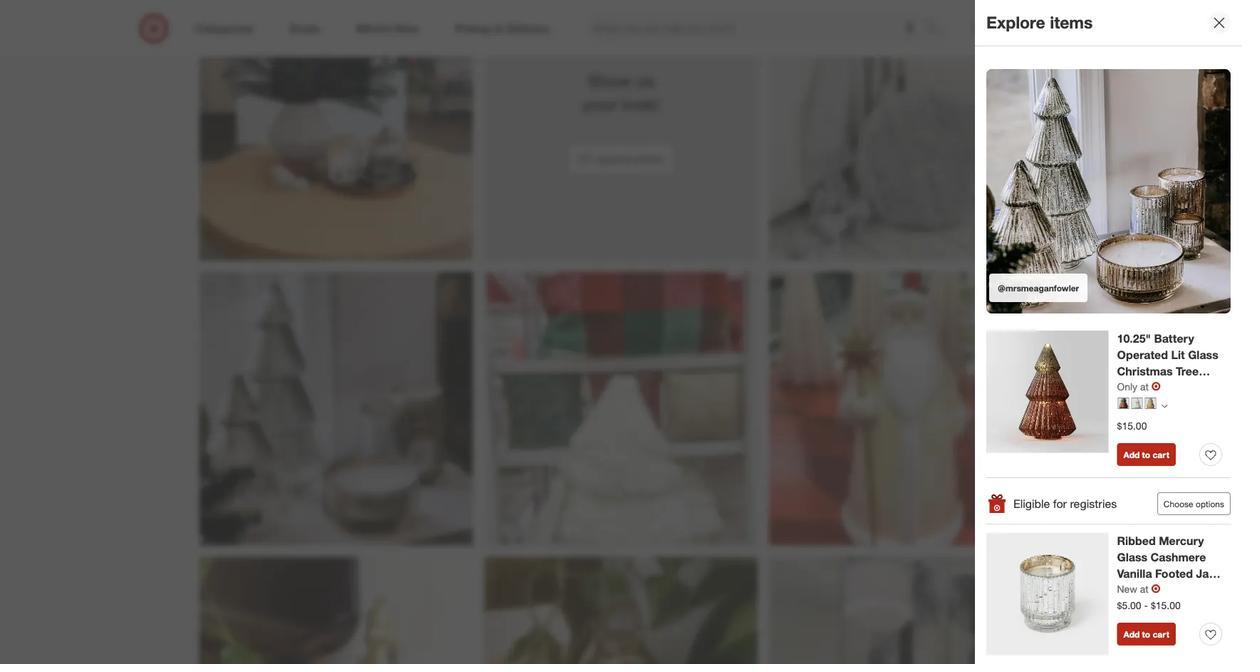 Task type: locate. For each thing, give the bounding box(es) containing it.
photo
[[635, 152, 665, 166]]

explore items
[[987, 13, 1093, 33]]

user image by @bloomintobeautiful image
[[770, 0, 1043, 261]]

jar
[[1197, 567, 1214, 581]]

1 horizontal spatial -
[[1165, 381, 1170, 394]]

at down christmas
[[1141, 380, 1149, 393]]

$15.00 down silver
[[1152, 599, 1181, 612]]

¬ for figurine
[[1152, 380, 1162, 393]]

choose options
[[1164, 499, 1225, 509]]

0 horizontal spatial $15.00
[[1118, 419, 1148, 432]]

1 vertical spatial to
[[1143, 629, 1151, 640]]

- inside 10.25" battery operated lit glass christmas tree figurine - wondershop™
[[1165, 381, 1170, 394]]

cart down threshold™
[[1153, 629, 1170, 640]]

user image by @mrsmeaganfowler image
[[987, 69, 1231, 314], [200, 272, 473, 546]]

cart for silver
[[1153, 629, 1170, 640]]

to
[[1143, 449, 1151, 460], [1143, 629, 1151, 640]]

wondershop™
[[1118, 397, 1192, 411]]

tree
[[1177, 364, 1200, 378]]

add
[[1124, 449, 1140, 460], [1124, 629, 1140, 640]]

add to cart button down threshold™
[[1118, 623, 1176, 646]]

- right silver
[[1192, 583, 1197, 597]]

add down the silver image
[[1124, 449, 1140, 460]]

vanilla
[[1118, 567, 1153, 581]]

$15.00
[[1118, 419, 1148, 432], [1152, 599, 1181, 612]]

at
[[1141, 380, 1149, 393], [1141, 583, 1149, 595]]

1 at from the top
[[1141, 380, 1149, 393]]

glass
[[1189, 348, 1219, 362], [1118, 550, 1148, 564]]

1 vertical spatial add to cart
[[1124, 629, 1170, 640]]

to down threshold™
[[1143, 629, 1151, 640]]

2 at from the top
[[1141, 583, 1149, 595]]

1 horizontal spatial user image by @jamielynn636 image
[[770, 272, 1043, 546]]

explore items dialog
[[976, 0, 1243, 664]]

1 vertical spatial add to cart button
[[1118, 623, 1176, 646]]

¬
[[1152, 380, 1162, 393], [1152, 582, 1161, 596]]

for
[[1054, 497, 1068, 511]]

0 vertical spatial add to cart
[[1124, 449, 1170, 460]]

add to cart for ribbed mercury glass cashmere vanilla footed jar candle silver - threshold™
[[1124, 629, 1170, 640]]

2 to from the top
[[1143, 629, 1151, 640]]

1 horizontal spatial glass
[[1189, 348, 1219, 362]]

1 vertical spatial at
[[1141, 583, 1149, 595]]

1 horizontal spatial user image by @mrsmeaganfowler image
[[987, 69, 1231, 314]]

ribbed mercury glass cashmere vanilla footed jar candle silver - threshold™
[[1118, 534, 1214, 613]]

glass up tree
[[1189, 348, 1219, 362]]

0 horizontal spatial -
[[1145, 599, 1149, 612]]

0 vertical spatial -
[[1165, 381, 1170, 394]]

add to cart button
[[1118, 443, 1176, 466], [1118, 623, 1176, 646]]

1 vertical spatial cart
[[1153, 629, 1170, 640]]

2 add to cart button from the top
[[1118, 623, 1176, 646]]

cart for -
[[1153, 449, 1170, 460]]

1 vertical spatial -
[[1192, 583, 1197, 597]]

1 ¬ from the top
[[1152, 380, 1162, 393]]

user image by @m_designsco image
[[200, 557, 473, 664]]

2 horizontal spatial -
[[1192, 583, 1197, 597]]

0 vertical spatial to
[[1143, 449, 1151, 460]]

to down gold image
[[1143, 449, 1151, 460]]

options
[[1197, 499, 1225, 509]]

0 vertical spatial at
[[1141, 380, 1149, 393]]

gold image
[[1146, 398, 1157, 409]]

ribbed
[[1118, 534, 1156, 548]]

2 ¬ from the top
[[1152, 582, 1161, 596]]

cart down "all colors" icon
[[1153, 449, 1170, 460]]

0 vertical spatial ¬
[[1152, 380, 1162, 393]]

choose options button
[[1158, 492, 1231, 515]]

add to cart button for 10.25" battery operated lit glass christmas tree figurine - wondershop™
[[1118, 443, 1176, 466]]

cart
[[1153, 449, 1170, 460], [1153, 629, 1170, 640]]

2 add to cart from the top
[[1124, 629, 1170, 640]]

glass up 'vanilla'
[[1118, 550, 1148, 564]]

at for figurine
[[1141, 380, 1149, 393]]

2 add from the top
[[1124, 629, 1140, 640]]

0 vertical spatial $15.00
[[1118, 419, 1148, 432]]

-
[[1165, 381, 1170, 394], [1192, 583, 1197, 597], [1145, 599, 1149, 612]]

us
[[636, 71, 655, 90]]

upload photo
[[595, 152, 665, 166]]

¬ up 'wondershop™'
[[1152, 380, 1162, 393]]

glass inside 10.25" battery operated lit glass christmas tree figurine - wondershop™
[[1189, 348, 1219, 362]]

0 vertical spatial cart
[[1153, 449, 1170, 460]]

$5.00
[[1118, 599, 1142, 612]]

add down $5.00
[[1124, 629, 1140, 640]]

add to cart button down gold image
[[1118, 443, 1176, 466]]

2 cart from the top
[[1153, 629, 1170, 640]]

add to cart down threshold™
[[1124, 629, 1170, 640]]

1 add from the top
[[1124, 449, 1140, 460]]

look!
[[622, 94, 660, 114]]

@mrsmeaganfowler
[[998, 283, 1080, 293]]

user image by @leisurelambie image
[[770, 557, 1043, 664]]

user image by @jamielynn636 image
[[485, 272, 758, 546], [770, 272, 1043, 546]]

$15.00 down the silver image
[[1118, 419, 1148, 432]]

2 vertical spatial -
[[1145, 599, 1149, 612]]

at inside only at ¬
[[1141, 380, 1149, 393]]

1 vertical spatial $15.00
[[1152, 599, 1181, 612]]

- right $5.00
[[1145, 599, 1149, 612]]

0 vertical spatial add to cart button
[[1118, 443, 1176, 466]]

0 vertical spatial glass
[[1189, 348, 1219, 362]]

1 vertical spatial ¬
[[1152, 582, 1161, 596]]

new at ¬
[[1118, 582, 1161, 596]]

silver image
[[1132, 398, 1143, 409]]

- up all colors element on the right
[[1165, 381, 1170, 394]]

0 vertical spatial add
[[1124, 449, 1140, 460]]

only at ¬
[[1118, 380, 1162, 393]]

search button
[[920, 13, 955, 47]]

1 cart from the top
[[1153, 449, 1170, 460]]

add to cart down gold image
[[1124, 449, 1170, 460]]

at up "$5.00 - $15.00"
[[1141, 583, 1149, 595]]

add for 10.25" battery operated lit glass christmas tree figurine - wondershop™
[[1124, 449, 1140, 460]]

1 add to cart button from the top
[[1118, 443, 1176, 466]]

add to cart for 10.25" battery operated lit glass christmas tree figurine - wondershop™
[[1124, 449, 1170, 460]]

add to cart
[[1124, 449, 1170, 460], [1124, 629, 1170, 640]]

¬ for candle
[[1152, 582, 1161, 596]]

at inside new at ¬
[[1141, 583, 1149, 595]]

add for ribbed mercury glass cashmere vanilla footed jar candle silver - threshold™
[[1124, 629, 1140, 640]]

1 vertical spatial add
[[1124, 629, 1140, 640]]

choose
[[1164, 499, 1194, 509]]

figurine
[[1118, 381, 1162, 394]]

new
[[1118, 583, 1138, 595]]

1 to from the top
[[1143, 449, 1151, 460]]

¬ up "$5.00 - $15.00"
[[1152, 582, 1161, 596]]

1 vertical spatial glass
[[1118, 550, 1148, 564]]

0 horizontal spatial user image by @jamielynn636 image
[[485, 272, 758, 546]]

0 horizontal spatial glass
[[1118, 550, 1148, 564]]

1 add to cart from the top
[[1124, 449, 1170, 460]]



Task type: describe. For each thing, give the bounding box(es) containing it.
to for ribbed mercury glass cashmere vanilla footed jar candle silver - threshold™
[[1143, 629, 1151, 640]]

battery
[[1155, 332, 1195, 346]]

@mrsmeaganfowler button
[[987, 69, 1231, 314]]

explore
[[987, 13, 1046, 33]]

17
[[1092, 15, 1100, 24]]

registries
[[1071, 497, 1118, 511]]

10.25" battery operated lit glass christmas tree figurine - wondershop™ image
[[987, 331, 1109, 453]]

all colors image
[[1162, 403, 1168, 409]]

2 user image by @jamielynn636 image from the left
[[770, 272, 1043, 546]]

ribbed mercury glass cashmere vanilla footed jar candle silver - threshold™ image
[[987, 533, 1109, 655]]

1 user image by @jamielynn636 image from the left
[[485, 272, 758, 546]]

upload
[[595, 152, 632, 166]]

glass inside ribbed mercury glass cashmere vanilla footed jar candle silver - threshold™
[[1118, 550, 1148, 564]]

at for candle
[[1141, 583, 1149, 595]]

lit
[[1172, 348, 1186, 362]]

user image by @lizdeck93 image
[[200, 0, 473, 261]]

only
[[1118, 380, 1138, 393]]

operated
[[1118, 348, 1169, 362]]

threshold™
[[1118, 599, 1179, 613]]

mercury
[[1160, 534, 1205, 548]]

search
[[920, 23, 955, 37]]

show
[[588, 71, 632, 90]]

to for 10.25" battery operated lit glass christmas tree figurine - wondershop™
[[1143, 449, 1151, 460]]

0 horizontal spatial user image by @mrsmeaganfowler image
[[200, 272, 473, 546]]

ribbed mercury glass cashmere vanilla footed jar candle silver - threshold™ link
[[1118, 533, 1223, 613]]

items
[[1051, 13, 1093, 33]]

show us your look!
[[583, 71, 660, 114]]

copper image
[[1118, 398, 1130, 409]]

footed
[[1156, 567, 1194, 581]]

$5.00 - $15.00
[[1118, 599, 1181, 612]]

silver
[[1159, 583, 1189, 597]]

all colors element
[[1162, 401, 1168, 409]]

17 link
[[1075, 13, 1106, 44]]

What can we help you find? suggestions appear below search field
[[585, 13, 930, 44]]

your
[[583, 94, 617, 114]]

user image by @mrsmeaganfowler image inside explore items dialog
[[987, 69, 1231, 314]]

1 horizontal spatial $15.00
[[1152, 599, 1181, 612]]

@mrsmeaganfowler link
[[987, 69, 1231, 314]]

user image by @style_and_grace_interiors image
[[485, 557, 758, 664]]

christmas
[[1118, 364, 1173, 378]]

- inside ribbed mercury glass cashmere vanilla footed jar candle silver - threshold™
[[1192, 583, 1197, 597]]

eligible
[[1014, 497, 1051, 511]]

candle
[[1118, 583, 1156, 597]]

10.25" battery operated lit glass christmas tree figurine - wondershop™
[[1118, 332, 1219, 411]]

cashmere
[[1151, 550, 1207, 564]]

10.25" battery operated lit glass christmas tree figurine - wondershop™ link
[[1118, 331, 1223, 411]]

add to cart button for ribbed mercury glass cashmere vanilla footed jar candle silver - threshold™
[[1118, 623, 1176, 646]]

eligible for registries
[[1014, 497, 1118, 511]]

upload photo button
[[569, 143, 674, 175]]

10.25"
[[1118, 332, 1152, 346]]



Task type: vqa. For each thing, say whether or not it's contained in the screenshot.
Categories link
no



